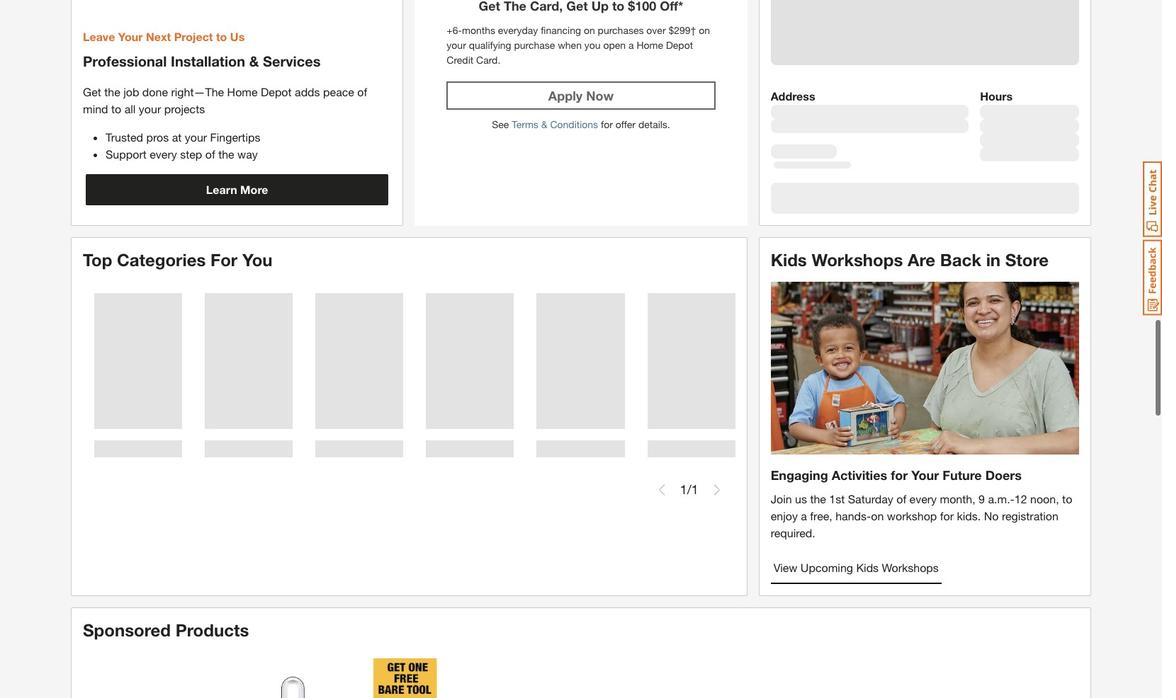 Task type: describe. For each thing, give the bounding box(es) containing it.
engaging
[[771, 462, 828, 478]]

9
[[979, 487, 985, 501]]

credit
[[447, 48, 474, 60]]

1 horizontal spatial on
[[699, 19, 710, 31]]

in
[[986, 244, 1001, 264]]

your inside get the job done right—the home depot adds peace of mind     to all your projects
[[139, 96, 161, 110]]

everyday
[[498, 19, 538, 31]]

the inside join us the 1st saturday of every month, 9 a.m.-12 noon, to enjoy a free, hands-on workshop for kids. no registration required.
[[810, 487, 826, 501]]

engaging activities for your future doers
[[771, 462, 1022, 478]]

installation
[[171, 47, 245, 64]]

of inside trusted pros at your fingertips support every step of the way
[[205, 142, 215, 155]]

/
[[687, 476, 691, 492]]

months
[[462, 19, 495, 31]]

way
[[238, 142, 258, 155]]

every for month,
[[910, 487, 937, 501]]

us
[[230, 24, 245, 38]]

financing
[[541, 19, 581, 31]]

activities
[[832, 462, 888, 478]]

apply now link
[[447, 76, 716, 104]]

0 vertical spatial workshops
[[812, 244, 903, 264]]

live chat image
[[1143, 162, 1162, 237]]

store
[[1005, 244, 1049, 264]]

the inside trusted pros at your fingertips support every step of the way
[[218, 142, 234, 155]]

pros
[[146, 125, 169, 138]]

of inside get the job done right—the home depot adds peace of mind     to all your projects
[[357, 79, 367, 93]]

dyson purifier hot+cool gen1 hp10 image
[[227, 650, 360, 699]]

kids workshops are back in store
[[771, 244, 1049, 264]]

every for step
[[150, 142, 177, 155]]

a.m.-
[[988, 487, 1015, 501]]

view
[[774, 556, 798, 569]]

required.
[[771, 521, 816, 535]]

you
[[242, 244, 273, 264]]

leave
[[83, 24, 115, 38]]

hours
[[980, 84, 1013, 97]]

1st
[[829, 487, 845, 501]]

mind
[[83, 96, 108, 110]]

20v max xr hammer drill and atomic impact driver 2 tool combo kit with (2) 4.0ah batteries, charger, and bag image
[[371, 650, 503, 699]]

1 horizontal spatial for
[[891, 462, 908, 478]]

join us the 1st saturday of every month, 9 a.m.-12 noon, to enjoy a free, hands-on workshop for kids. no registration required.
[[771, 487, 1073, 535]]

trusted
[[106, 125, 143, 138]]

us
[[795, 487, 807, 501]]

0 horizontal spatial on
[[584, 19, 595, 31]]

noon,
[[1031, 487, 1059, 501]]

1 1 from the left
[[680, 476, 687, 492]]

products
[[176, 615, 249, 635]]

1 vertical spatial workshops
[[882, 556, 939, 569]]

leave your next project to us
[[83, 24, 245, 38]]

registration
[[1002, 504, 1059, 518]]

address
[[771, 84, 815, 97]]

adds
[[295, 79, 320, 93]]

0 horizontal spatial your
[[118, 24, 143, 38]]

enjoy
[[771, 504, 798, 518]]

+6-months everyday financing on purchases over $299† on your qualifying purchase when you open a home depot credit card.
[[447, 19, 710, 60]]

peace
[[323, 79, 354, 93]]

apply now
[[548, 82, 614, 98]]

get the job done right—the home depot adds peace of mind     to all your projects
[[83, 79, 367, 110]]

a inside join us the 1st saturday of every month, 9 a.m.-12 noon, to enjoy a free, hands-on workshop for kids. no registration required.
[[801, 504, 807, 518]]

job
[[123, 79, 139, 93]]

terms
[[512, 113, 539, 125]]

of inside join us the 1st saturday of every month, 9 a.m.-12 noon, to enjoy a free, hands-on workshop for kids. no registration required.
[[897, 487, 907, 501]]

professional installation & services
[[83, 47, 321, 64]]

when
[[558, 34, 582, 46]]

now
[[586, 82, 614, 98]]

kids.
[[957, 504, 981, 518]]

learn
[[206, 177, 237, 191]]

project
[[174, 24, 213, 38]]

terms & conditions button
[[512, 111, 598, 126]]

open
[[603, 34, 626, 46]]

offer
[[616, 113, 636, 125]]

no
[[984, 504, 999, 518]]

are
[[908, 244, 936, 264]]

depot inside +6-months everyday financing on purchases over $299† on your qualifying purchase when you open a home depot credit card.
[[666, 34, 693, 46]]

professional
[[83, 47, 167, 64]]

top
[[83, 244, 112, 264]]

& for installation
[[249, 47, 259, 64]]

next
[[146, 24, 171, 38]]

0 horizontal spatial for
[[601, 113, 613, 125]]

services
[[263, 47, 321, 64]]

right—the
[[171, 79, 224, 93]]

see
[[492, 113, 509, 125]]

back
[[940, 244, 982, 264]]

over
[[647, 19, 666, 31]]



Task type: locate. For each thing, give the bounding box(es) containing it.
doers
[[986, 462, 1022, 478]]

& left services at the top of page
[[249, 47, 259, 64]]

on
[[584, 19, 595, 31], [699, 19, 710, 31], [871, 504, 884, 518]]

for inside join us the 1st saturday of every month, 9 a.m.-12 noon, to enjoy a free, hands-on workshop for kids. no registration required.
[[940, 504, 954, 518]]

2 horizontal spatial your
[[447, 34, 466, 46]]

$299†
[[669, 19, 696, 31]]

categories
[[117, 244, 206, 264]]

get
[[83, 79, 101, 93]]

conditions
[[550, 113, 598, 125]]

to
[[216, 24, 227, 38], [111, 96, 121, 110], [1062, 487, 1073, 501]]

1 horizontal spatial of
[[357, 79, 367, 93]]

2 horizontal spatial to
[[1062, 487, 1073, 501]]

0 vertical spatial the
[[104, 79, 120, 93]]

details.
[[638, 113, 670, 125]]

2 vertical spatial the
[[810, 487, 826, 501]]

& for terms
[[541, 113, 548, 125]]

a inside +6-months everyday financing on purchases over $299† on your qualifying purchase when you open a home depot credit card.
[[629, 34, 634, 46]]

home right right—the
[[227, 79, 258, 93]]

0 vertical spatial to
[[216, 24, 227, 38]]

0 vertical spatial for
[[601, 113, 613, 125]]

depot
[[666, 34, 693, 46], [261, 79, 292, 93]]

done
[[142, 79, 168, 93]]

+6-
[[447, 19, 462, 31]]

of right peace
[[357, 79, 367, 93]]

your left future
[[912, 462, 939, 478]]

0 horizontal spatial kids
[[771, 244, 807, 264]]

1 vertical spatial of
[[205, 142, 215, 155]]

0 horizontal spatial a
[[629, 34, 634, 46]]

depot left adds in the left of the page
[[261, 79, 292, 93]]

0 horizontal spatial depot
[[261, 79, 292, 93]]

feedback link image
[[1143, 240, 1162, 316]]

depot down $299†
[[666, 34, 693, 46]]

support
[[106, 142, 147, 155]]

of right step
[[205, 142, 215, 155]]

kids
[[771, 244, 807, 264], [856, 556, 879, 569]]

1 horizontal spatial kids
[[856, 556, 879, 569]]

home inside +6-months everyday financing on purchases over $299† on your qualifying purchase when you open a home depot credit card.
[[637, 34, 663, 46]]

see terms & conditions for offer details.
[[492, 113, 670, 125]]

0 vertical spatial your
[[118, 24, 143, 38]]

2 horizontal spatial of
[[897, 487, 907, 501]]

0 vertical spatial every
[[150, 142, 177, 155]]

on inside join us the 1st saturday of every month, 9 a.m.-12 noon, to enjoy a free, hands-on workshop for kids. no registration required.
[[871, 504, 884, 518]]

projects
[[164, 96, 205, 110]]

of
[[357, 79, 367, 93], [205, 142, 215, 155], [897, 487, 907, 501]]

a right open
[[629, 34, 634, 46]]

view upcoming kids workshops link
[[771, 548, 942, 579]]

1 right the this is the first slide icon
[[680, 476, 687, 492]]

workshops left are
[[812, 244, 903, 264]]

on down saturday
[[871, 504, 884, 518]]

12
[[1015, 487, 1027, 501]]

qualifying
[[469, 34, 511, 46]]

all
[[125, 96, 136, 110]]

0 horizontal spatial to
[[111, 96, 121, 110]]

your inside +6-months everyday financing on purchases over $299† on your qualifying purchase when you open a home depot credit card.
[[447, 34, 466, 46]]

for left offer
[[601, 113, 613, 125]]

every inside join us the 1st saturday of every month, 9 a.m.-12 noon, to enjoy a free, hands-on workshop for kids. no registration required.
[[910, 487, 937, 501]]

sponsored products
[[83, 615, 249, 635]]

on up you
[[584, 19, 595, 31]]

this is the last slide image
[[711, 479, 723, 490]]

home
[[637, 34, 663, 46], [227, 79, 258, 93]]

1 vertical spatial &
[[541, 113, 548, 125]]

1
[[680, 476, 687, 492], [691, 476, 699, 492]]

0 vertical spatial a
[[629, 34, 634, 46]]

1 vertical spatial your
[[139, 96, 161, 110]]

1 horizontal spatial &
[[541, 113, 548, 125]]

your down done
[[139, 96, 161, 110]]

2 vertical spatial of
[[897, 487, 907, 501]]

purchases
[[598, 19, 644, 31]]

the left job
[[104, 79, 120, 93]]

workshops
[[812, 244, 903, 264], [882, 556, 939, 569]]

purchase
[[514, 34, 555, 46]]

1 vertical spatial your
[[912, 462, 939, 478]]

learn more
[[206, 177, 268, 191]]

your up step
[[185, 125, 207, 138]]

card.
[[476, 48, 501, 60]]

1 vertical spatial kids
[[856, 556, 879, 569]]

1 horizontal spatial 1
[[691, 476, 699, 492]]

depot inside get the job done right—the home depot adds peace of mind     to all your projects
[[261, 79, 292, 93]]

1 vertical spatial depot
[[261, 79, 292, 93]]

every
[[150, 142, 177, 155], [910, 487, 937, 501]]

0 horizontal spatial &
[[249, 47, 259, 64]]

a down us
[[801, 504, 807, 518]]

for
[[601, 113, 613, 125], [891, 462, 908, 478], [940, 504, 954, 518]]

at
[[172, 125, 182, 138]]

home inside get the job done right—the home depot adds peace of mind     to all your projects
[[227, 79, 258, 93]]

for up saturday
[[891, 462, 908, 478]]

free,
[[810, 504, 833, 518]]

hands-
[[836, 504, 871, 518]]

to inside get the job done right—the home depot adds peace of mind     to all your projects
[[111, 96, 121, 110]]

1 horizontal spatial every
[[910, 487, 937, 501]]

0 vertical spatial depot
[[666, 34, 693, 46]]

your
[[447, 34, 466, 46], [139, 96, 161, 110], [185, 125, 207, 138]]

your up professional
[[118, 24, 143, 38]]

your down +6-
[[447, 34, 466, 46]]

kids workshops image
[[771, 276, 1079, 450]]

join
[[771, 487, 792, 501]]

the right us
[[810, 487, 826, 501]]

home down over
[[637, 34, 663, 46]]

1 horizontal spatial the
[[218, 142, 234, 155]]

0 horizontal spatial of
[[205, 142, 215, 155]]

1 vertical spatial every
[[910, 487, 937, 501]]

1 horizontal spatial home
[[637, 34, 663, 46]]

your inside trusted pros at your fingertips support every step of the way
[[185, 125, 207, 138]]

for
[[210, 244, 238, 264]]

1 vertical spatial to
[[111, 96, 121, 110]]

this is the first slide image
[[656, 479, 667, 490]]

0 horizontal spatial 1
[[680, 476, 687, 492]]

to inside join us the 1st saturday of every month, 9 a.m.-12 noon, to enjoy a free, hands-on workshop for kids. no registration required.
[[1062, 487, 1073, 501]]

0 vertical spatial home
[[637, 34, 663, 46]]

every inside trusted pros at your fingertips support every step of the way
[[150, 142, 177, 155]]

0 horizontal spatial the
[[104, 79, 120, 93]]

1 vertical spatial the
[[218, 142, 234, 155]]

more
[[240, 177, 268, 191]]

upcoming
[[801, 556, 853, 569]]

1 vertical spatial home
[[227, 79, 258, 93]]

1 vertical spatial for
[[891, 462, 908, 478]]

1 horizontal spatial your
[[185, 125, 207, 138]]

2 horizontal spatial for
[[940, 504, 954, 518]]

the
[[104, 79, 120, 93], [218, 142, 234, 155], [810, 487, 826, 501]]

0 horizontal spatial your
[[139, 96, 161, 110]]

2 vertical spatial for
[[940, 504, 954, 518]]

1 horizontal spatial your
[[912, 462, 939, 478]]

0 vertical spatial of
[[357, 79, 367, 93]]

you
[[585, 34, 601, 46]]

0 vertical spatial kids
[[771, 244, 807, 264]]

on right $299†
[[699, 19, 710, 31]]

for down the month,
[[940, 504, 954, 518]]

1 horizontal spatial to
[[216, 24, 227, 38]]

1 / 1
[[680, 476, 699, 492]]

trusted pros at your fingertips support every step of the way
[[106, 125, 260, 155]]

month,
[[940, 487, 976, 501]]

2 1 from the left
[[691, 476, 699, 492]]

step
[[180, 142, 202, 155]]

fingertips
[[210, 125, 260, 138]]

to left "all"
[[111, 96, 121, 110]]

& right terms
[[541, 113, 548, 125]]

learn more link
[[86, 169, 389, 200]]

of up workshop
[[897, 487, 907, 501]]

0 vertical spatial your
[[447, 34, 466, 46]]

2 horizontal spatial on
[[871, 504, 884, 518]]

the inside get the job done right—the home depot adds peace of mind     to all your projects
[[104, 79, 120, 93]]

workshops down workshop
[[882, 556, 939, 569]]

1 horizontal spatial depot
[[666, 34, 693, 46]]

your
[[118, 24, 143, 38], [912, 462, 939, 478]]

view upcoming kids workshops
[[774, 556, 939, 569]]

top categories for you
[[83, 244, 273, 264]]

0 horizontal spatial home
[[227, 79, 258, 93]]

to left us
[[216, 24, 227, 38]]

workshop
[[887, 504, 937, 518]]

saturday
[[848, 487, 894, 501]]

1 horizontal spatial a
[[801, 504, 807, 518]]

future
[[943, 462, 982, 478]]

1 vertical spatial a
[[801, 504, 807, 518]]

to right the noon,
[[1062, 487, 1073, 501]]

0 horizontal spatial every
[[150, 142, 177, 155]]

0 vertical spatial &
[[249, 47, 259, 64]]

2 vertical spatial your
[[185, 125, 207, 138]]

1 left 'this is the last slide' image at the bottom of the page
[[691, 476, 699, 492]]

every up workshop
[[910, 487, 937, 501]]

apply
[[548, 82, 583, 98]]

the down fingertips
[[218, 142, 234, 155]]

every down pros
[[150, 142, 177, 155]]

a
[[629, 34, 634, 46], [801, 504, 807, 518]]

2 vertical spatial to
[[1062, 487, 1073, 501]]

2 horizontal spatial the
[[810, 487, 826, 501]]



Task type: vqa. For each thing, say whether or not it's contained in the screenshot.
first 6 ft from the top of the page
no



